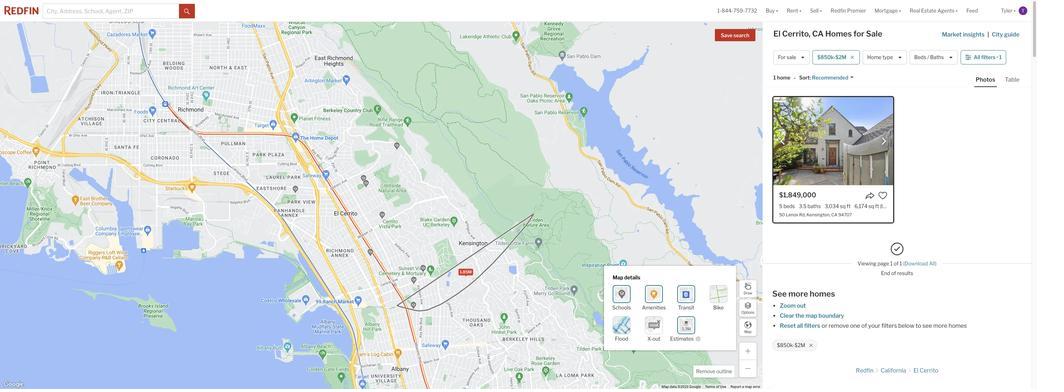Task type: describe. For each thing, give the bounding box(es) containing it.
1 horizontal spatial ca
[[831, 212, 837, 218]]

(lot)
[[880, 203, 889, 210]]

1 right page
[[890, 261, 893, 267]]

photos
[[976, 76, 995, 83]]

zoom
[[780, 303, 796, 310]]

kensington,
[[807, 212, 830, 218]]

zoom out clear the map boundary reset all filters or remove one of your filters below to see more homes
[[780, 303, 967, 330]]

map for map details
[[613, 275, 623, 281]]

mortgage
[[875, 8, 898, 14]]

1 up the end of results
[[900, 261, 902, 267]]

▾ for tyler ▾
[[1014, 8, 1016, 14]]

city
[[992, 31, 1003, 38]]

schools
[[612, 305, 631, 311]]

reset all filters button
[[780, 323, 821, 330]]

save
[[721, 32, 733, 38]]

market insights link
[[942, 23, 985, 39]]

for
[[778, 54, 786, 60]]

all)
[[929, 261, 937, 267]]

out for x-
[[653, 336, 660, 342]]

50 lenox rd, kensington, ca 94707
[[779, 212, 852, 218]]

map inside "zoom out clear the map boundary reset all filters or remove one of your filters below to see more homes"
[[806, 313, 817, 320]]

real estate agents ▾
[[910, 8, 958, 14]]

flood button
[[613, 317, 631, 342]]

sale
[[787, 54, 796, 60]]

0 horizontal spatial filters
[[804, 323, 820, 330]]

photo of 50 lenox rd, kensington, ca 94707 image
[[774, 97, 893, 185]]

rent ▾
[[787, 8, 802, 14]]

sq for 6,174
[[869, 203, 874, 210]]

$1,849,000
[[779, 192, 816, 199]]

a
[[742, 385, 744, 389]]

schools button
[[612, 285, 631, 311]]

error
[[753, 385, 761, 389]]

feed
[[967, 8, 978, 14]]

agents
[[938, 8, 955, 14]]

see more homes
[[772, 290, 835, 299]]

guide
[[1004, 31, 1020, 38]]

use
[[720, 385, 726, 389]]

feed button
[[962, 0, 997, 22]]

(download all) link
[[903, 261, 937, 267]]

real estate agents ▾ link
[[910, 0, 958, 22]]

insights
[[963, 31, 985, 38]]

redfin premier button
[[826, 0, 870, 22]]

• for all filters • 1
[[997, 54, 998, 60]]

estimates
[[670, 336, 694, 342]]

x-
[[648, 336, 653, 342]]

market
[[942, 31, 962, 38]]

of inside "zoom out clear the map boundary reset all filters or remove one of your filters below to see more homes"
[[862, 323, 867, 330]]

94707
[[838, 212, 852, 218]]

mortgage ▾ button
[[875, 0, 901, 22]]

page
[[878, 261, 889, 267]]

premier
[[847, 8, 866, 14]]

redfin link
[[856, 368, 874, 375]]

beds / baths button
[[910, 50, 958, 65]]

1.85m
[[460, 270, 472, 275]]

for sale
[[778, 54, 796, 60]]

sort
[[799, 75, 810, 81]]

transit
[[678, 305, 694, 311]]

buy ▾ button
[[766, 0, 778, 22]]

rent
[[787, 8, 798, 14]]

buy ▾
[[766, 8, 778, 14]]

of up the end of results
[[894, 261, 899, 267]]

filters inside button
[[981, 54, 996, 60]]

all
[[797, 323, 803, 330]]

City, Address, School, Agent, ZIP search field
[[43, 4, 179, 18]]

below
[[898, 323, 915, 330]]

1-844-759-7732
[[717, 8, 757, 14]]

ft for 3,034 sq ft
[[847, 203, 851, 210]]

0 vertical spatial homes
[[810, 290, 835, 299]]

type
[[883, 54, 893, 60]]

$850k-$2m inside button
[[817, 54, 847, 60]]

end of results
[[881, 270, 913, 277]]

rent ▾ button
[[783, 0, 806, 22]]

x-out
[[648, 336, 660, 342]]

clear the map boundary button
[[780, 313, 845, 320]]

estimates button
[[670, 317, 702, 342]]

bike
[[713, 305, 724, 311]]

draw button
[[739, 280, 757, 298]]

• for 1 home •
[[794, 75, 796, 81]]

map for map data ©2023 google
[[662, 385, 669, 389]]

mortgage ▾ button
[[870, 0, 906, 22]]

1 vertical spatial $850k-
[[777, 343, 795, 349]]

your
[[868, 323, 880, 330]]

remove
[[696, 369, 715, 375]]

amenities
[[642, 305, 666, 311]]

home
[[867, 54, 882, 60]]

▾ for sell ▾
[[820, 8, 822, 14]]

of left use
[[716, 385, 719, 389]]

data
[[670, 385, 677, 389]]

1 vertical spatial remove $850k-$2m image
[[809, 344, 813, 348]]

▾ for mortgage ▾
[[899, 8, 901, 14]]

previous button image
[[779, 138, 786, 145]]

cerrito
[[920, 368, 939, 375]]

photos button
[[974, 76, 1004, 87]]

for
[[854, 29, 865, 38]]

el for el cerrito, ca homes for sale
[[774, 29, 781, 38]]

out for zoom
[[797, 303, 806, 310]]

homes inside "zoom out clear the map boundary reset all filters or remove one of your filters below to see more homes"
[[949, 323, 967, 330]]

save search
[[721, 32, 749, 38]]

$2m inside button
[[836, 54, 847, 60]]

google
[[689, 385, 701, 389]]



Task type: vqa. For each thing, say whether or not it's contained in the screenshot.
Est. 2 Minutes To Complete Questionnaire at bottom left
no



Task type: locate. For each thing, give the bounding box(es) containing it.
6,174 sq ft (lot)
[[855, 203, 889, 210]]

dialog
[[604, 266, 736, 351]]

see
[[923, 323, 932, 330]]

buy
[[766, 8, 775, 14]]

home type button
[[863, 50, 907, 65]]

:
[[810, 75, 811, 81]]

7732
[[745, 8, 757, 14]]

more inside "zoom out clear the map boundary reset all filters or remove one of your filters below to see more homes"
[[933, 323, 948, 330]]

▾ inside sell ▾ dropdown button
[[820, 8, 822, 14]]

1 ▾ from the left
[[776, 8, 778, 14]]

1 vertical spatial more
[[933, 323, 948, 330]]

more right the "see"
[[933, 323, 948, 330]]

▾ inside real estate agents ▾ link
[[956, 8, 958, 14]]

• left sort at the right of the page
[[794, 75, 796, 81]]

amenities button
[[642, 285, 666, 311]]

0 horizontal spatial more
[[789, 290, 808, 299]]

more
[[789, 290, 808, 299], [933, 323, 948, 330]]

0 horizontal spatial $850k-
[[777, 343, 795, 349]]

1 horizontal spatial map
[[662, 385, 669, 389]]

1 horizontal spatial sq
[[869, 203, 874, 210]]

estate
[[921, 8, 937, 14]]

▾ for buy ▾
[[776, 8, 778, 14]]

0 vertical spatial •
[[997, 54, 998, 60]]

1 horizontal spatial $850k-$2m
[[817, 54, 847, 60]]

el cerrito, ca homes for sale
[[774, 29, 882, 38]]

1-
[[717, 8, 722, 14]]

home
[[777, 75, 791, 81]]

▾ right buy
[[776, 8, 778, 14]]

1 horizontal spatial out
[[797, 303, 806, 310]]

ft up 94707
[[847, 203, 851, 210]]

1 down city
[[999, 54, 1002, 60]]

map inside map button
[[744, 330, 752, 334]]

ft left (lot)
[[875, 203, 879, 210]]

out up the
[[797, 303, 806, 310]]

sq
[[840, 203, 846, 210], [869, 203, 874, 210]]

el cerrito
[[914, 368, 939, 375]]

4 ▾ from the left
[[899, 8, 901, 14]]

$850k-$2m
[[817, 54, 847, 60], [777, 343, 805, 349]]

0 vertical spatial remove $850k-$2m image
[[850, 55, 854, 60]]

1 horizontal spatial filters
[[882, 323, 897, 330]]

out left estimates
[[653, 336, 660, 342]]

remove $850k-$2m image down reset all filters button
[[809, 344, 813, 348]]

1 horizontal spatial remove $850k-$2m image
[[850, 55, 854, 60]]

map left details
[[613, 275, 623, 281]]

0 horizontal spatial $850k-$2m
[[777, 343, 805, 349]]

zoom out button
[[780, 303, 806, 310]]

sell ▾ button
[[810, 0, 822, 22]]

0 vertical spatial redfin
[[831, 8, 846, 14]]

1 horizontal spatial $850k-
[[817, 54, 836, 60]]

map down options
[[744, 330, 752, 334]]

|
[[988, 31, 989, 38]]

1
[[999, 54, 1002, 60], [774, 75, 776, 81], [890, 261, 893, 267], [900, 261, 902, 267]]

of right end
[[891, 270, 896, 277]]

favorite button image
[[878, 191, 888, 201]]

table button
[[1004, 76, 1021, 86]]

favorite button checkbox
[[878, 191, 888, 201]]

0 horizontal spatial map
[[613, 275, 623, 281]]

dialog containing map details
[[604, 266, 736, 351]]

beds
[[914, 54, 926, 60]]

$850k-$2m up recommended button
[[817, 54, 847, 60]]

transit button
[[677, 285, 695, 311]]

0 vertical spatial ca
[[812, 29, 824, 38]]

buy ▾ button
[[762, 0, 783, 22]]

0 horizontal spatial out
[[653, 336, 660, 342]]

sq up 94707
[[840, 203, 846, 210]]

2 sq from the left
[[869, 203, 874, 210]]

1 horizontal spatial map
[[806, 313, 817, 320]]

1 inside the 1 home •
[[774, 75, 776, 81]]

1 ft from the left
[[847, 203, 851, 210]]

▾ right agents
[[956, 8, 958, 14]]

x-out button
[[645, 317, 663, 342]]

1 vertical spatial homes
[[949, 323, 967, 330]]

1 horizontal spatial homes
[[949, 323, 967, 330]]

outline
[[716, 369, 732, 375]]

remove $850k-$2m image
[[850, 55, 854, 60], [809, 344, 813, 348]]

homes right the "see"
[[949, 323, 967, 330]]

redfin left california
[[856, 368, 874, 375]]

california
[[881, 368, 906, 375]]

redfin for redfin
[[856, 368, 874, 375]]

• right all
[[997, 54, 998, 60]]

2 horizontal spatial map
[[744, 330, 752, 334]]

the
[[795, 313, 805, 320]]

redfin inside button
[[831, 8, 846, 14]]

1 left home
[[774, 75, 776, 81]]

▾ inside mortgage ▾ dropdown button
[[899, 8, 901, 14]]

2 ▾ from the left
[[799, 8, 802, 14]]

1 horizontal spatial redfin
[[856, 368, 874, 375]]

sell
[[810, 8, 819, 14]]

cerrito,
[[782, 29, 811, 38]]

rent ▾ button
[[787, 0, 802, 22]]

1 vertical spatial map
[[745, 385, 752, 389]]

remove $850k-$2m image inside $850k-$2m button
[[850, 55, 854, 60]]

end
[[881, 270, 890, 277]]

2 ft from the left
[[875, 203, 879, 210]]

user photo image
[[1019, 6, 1028, 15]]

• inside button
[[997, 54, 998, 60]]

0 vertical spatial $850k-$2m
[[817, 54, 847, 60]]

$850k-
[[817, 54, 836, 60], [777, 343, 795, 349]]

all filters • 1
[[974, 54, 1002, 60]]

map details
[[613, 275, 640, 281]]

next button image
[[880, 138, 888, 145]]

filters right all
[[981, 54, 996, 60]]

el left cerrito,
[[774, 29, 781, 38]]

0 horizontal spatial el
[[774, 29, 781, 38]]

0 vertical spatial out
[[797, 303, 806, 310]]

1 home •
[[774, 75, 796, 81]]

map right the
[[806, 313, 817, 320]]

out inside "zoom out clear the map boundary reset all filters or remove one of your filters below to see more homes"
[[797, 303, 806, 310]]

3 ▾ from the left
[[820, 8, 822, 14]]

0 horizontal spatial redfin
[[831, 8, 846, 14]]

redfin for redfin premier
[[831, 8, 846, 14]]

sq right 6,174
[[869, 203, 874, 210]]

▾ inside rent ▾ dropdown button
[[799, 8, 802, 14]]

all filters • 1 button
[[961, 50, 1007, 65]]

mortgage ▾
[[875, 8, 901, 14]]

el left cerrito
[[914, 368, 919, 375]]

submit search image
[[184, 9, 190, 14]]

out inside 'button'
[[653, 336, 660, 342]]

map left data
[[662, 385, 669, 389]]

0 vertical spatial map
[[806, 313, 817, 320]]

ca down 3,034
[[831, 212, 837, 218]]

1 vertical spatial redfin
[[856, 368, 874, 375]]

recommended
[[812, 75, 848, 81]]

map button
[[739, 319, 757, 337]]

table
[[1005, 76, 1020, 83]]

real estate agents ▾ button
[[906, 0, 962, 22]]

2 vertical spatial map
[[662, 385, 669, 389]]

homes
[[825, 29, 852, 38]]

0 vertical spatial $2m
[[836, 54, 847, 60]]

0 horizontal spatial map
[[745, 385, 752, 389]]

▾ right sell
[[820, 8, 822, 14]]

▾ right rent
[[799, 8, 802, 14]]

homes up boundary
[[810, 290, 835, 299]]

1 vertical spatial ca
[[831, 212, 837, 218]]

flood
[[615, 336, 628, 342]]

terms of use link
[[705, 385, 726, 389]]

1 horizontal spatial $2m
[[836, 54, 847, 60]]

save search button
[[715, 29, 756, 41]]

0 horizontal spatial $2m
[[795, 343, 805, 349]]

options button
[[739, 300, 757, 318]]

$850k- inside $850k-$2m button
[[817, 54, 836, 60]]

ca left homes
[[812, 29, 824, 38]]

map for map
[[744, 330, 752, 334]]

map data ©2023 google
[[662, 385, 701, 389]]

• inside the 1 home •
[[794, 75, 796, 81]]

0 vertical spatial $850k-
[[817, 54, 836, 60]]

1 horizontal spatial ft
[[875, 203, 879, 210]]

$2m up recommended button
[[836, 54, 847, 60]]

sq for 3,034
[[840, 203, 846, 210]]

more up zoom out button at the right of the page
[[789, 290, 808, 299]]

filters
[[981, 54, 996, 60], [804, 323, 820, 330], [882, 323, 897, 330]]

1 horizontal spatial more
[[933, 323, 948, 330]]

el
[[774, 29, 781, 38], [914, 368, 919, 375]]

redfin left premier
[[831, 8, 846, 14]]

0 horizontal spatial •
[[794, 75, 796, 81]]

1 inside button
[[999, 54, 1002, 60]]

$850k- up recommended
[[817, 54, 836, 60]]

1 vertical spatial map
[[744, 330, 752, 334]]

google image
[[2, 380, 25, 390]]

▾ inside buy ▾ dropdown button
[[776, 8, 778, 14]]

3,034
[[825, 203, 839, 210]]

1 vertical spatial out
[[653, 336, 660, 342]]

see
[[772, 290, 787, 299]]

$850k-$2m button
[[813, 50, 860, 65]]

759-
[[733, 8, 745, 14]]

3.5 baths
[[799, 203, 821, 210]]

map right a
[[745, 385, 752, 389]]

(download
[[903, 261, 928, 267]]

3.5
[[799, 203, 807, 210]]

0 horizontal spatial ca
[[812, 29, 824, 38]]

▾
[[776, 8, 778, 14], [799, 8, 802, 14], [820, 8, 822, 14], [899, 8, 901, 14], [956, 8, 958, 14], [1014, 8, 1016, 14]]

$850k- down reset
[[777, 343, 795, 349]]

5
[[779, 203, 783, 210]]

sell ▾ button
[[806, 0, 826, 22]]

remove outline button
[[694, 366, 735, 378]]

baths
[[808, 203, 821, 210]]

el for el cerrito
[[914, 368, 919, 375]]

0 horizontal spatial ft
[[847, 203, 851, 210]]

draw
[[744, 291, 752, 295]]

844-
[[722, 8, 733, 14]]

0 vertical spatial more
[[789, 290, 808, 299]]

1 vertical spatial $2m
[[795, 343, 805, 349]]

filters down clear the map boundary button in the right of the page
[[804, 323, 820, 330]]

0 vertical spatial map
[[613, 275, 623, 281]]

5 ▾ from the left
[[956, 8, 958, 14]]

map region
[[0, 0, 851, 390]]

el cerrito link
[[914, 368, 939, 375]]

0 horizontal spatial remove $850k-$2m image
[[809, 344, 813, 348]]

map
[[613, 275, 623, 281], [744, 330, 752, 334], [662, 385, 669, 389]]

$850k-$2m down reset
[[777, 343, 805, 349]]

0 horizontal spatial sq
[[840, 203, 846, 210]]

baths
[[930, 54, 944, 60]]

filters right your on the right of the page
[[882, 323, 897, 330]]

results
[[897, 270, 913, 277]]

for sale button
[[774, 50, 810, 65]]

3,034 sq ft
[[825, 203, 851, 210]]

0 vertical spatial el
[[774, 29, 781, 38]]

1 horizontal spatial •
[[997, 54, 998, 60]]

map inside dialog
[[613, 275, 623, 281]]

6 ▾ from the left
[[1014, 8, 1016, 14]]

details
[[624, 275, 640, 281]]

viewing page 1 of 1 (download all)
[[858, 261, 937, 267]]

redfin premier
[[831, 8, 866, 14]]

▾ right tyler
[[1014, 8, 1016, 14]]

of right one
[[862, 323, 867, 330]]

home type
[[867, 54, 893, 60]]

real
[[910, 8, 920, 14]]

1 horizontal spatial el
[[914, 368, 919, 375]]

beds
[[784, 203, 795, 210]]

report a map error link
[[731, 385, 761, 389]]

$2m down all
[[795, 343, 805, 349]]

2 horizontal spatial filters
[[981, 54, 996, 60]]

1 vertical spatial el
[[914, 368, 919, 375]]

ft for 6,174 sq ft (lot)
[[875, 203, 879, 210]]

city guide link
[[992, 30, 1021, 39]]

1 sq from the left
[[840, 203, 846, 210]]

remove $850k-$2m image left 'home'
[[850, 55, 854, 60]]

terms
[[705, 385, 715, 389]]

▾ for rent ▾
[[799, 8, 802, 14]]

0 horizontal spatial homes
[[810, 290, 835, 299]]

1 vertical spatial $850k-$2m
[[777, 343, 805, 349]]

▾ right mortgage on the top right of page
[[899, 8, 901, 14]]

1 vertical spatial •
[[794, 75, 796, 81]]



